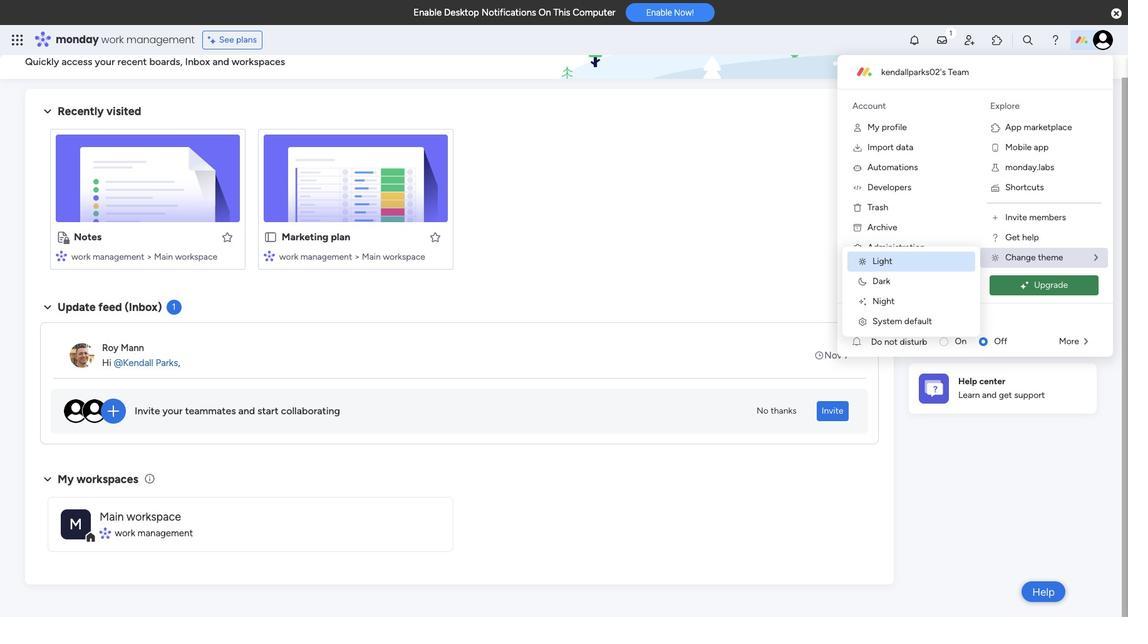 Task type: locate. For each thing, give the bounding box(es) containing it.
your left teammates
[[162, 406, 183, 417]]

1 horizontal spatial invite
[[822, 406, 844, 417]]

learn
[[909, 280, 934, 292], [959, 330, 980, 341], [959, 391, 980, 401]]

2 horizontal spatial and
[[983, 391, 997, 401]]

administration image
[[853, 243, 863, 253]]

0 vertical spatial get
[[946, 280, 961, 292]]

help image
[[1050, 34, 1062, 46]]

theme
[[1038, 253, 1064, 263]]

kendall parks image
[[1093, 30, 1114, 50]]

0 vertical spatial your
[[95, 56, 115, 68]]

1 vertical spatial on
[[955, 337, 967, 347]]

explore up "app"
[[991, 101, 1020, 112]]

monday work management
[[56, 33, 195, 47]]

0 horizontal spatial get
[[946, 280, 961, 292]]

work management > main workspace for marketing plan
[[279, 252, 425, 263]]

2 horizontal spatial invite
[[1006, 212, 1028, 223]]

1 vertical spatial templates
[[999, 239, 1044, 251]]

v2 surfce notifications image
[[853, 336, 871, 349]]

1 horizontal spatial main
[[154, 252, 173, 263]]

0 vertical spatial explore
[[991, 101, 1020, 112]]

0 vertical spatial on
[[539, 7, 551, 18]]

and inside help center learn and get support
[[983, 391, 997, 401]]

1 horizontal spatial your
[[162, 406, 183, 417]]

app
[[1006, 122, 1022, 133]]

archive image
[[853, 223, 863, 233]]

my for my profile
[[868, 122, 880, 133]]

select product image
[[11, 34, 24, 46]]

2 vertical spatial and
[[238, 406, 255, 417]]

change theme
[[1006, 253, 1064, 263]]

1 vertical spatial workspaces
[[76, 473, 138, 487]]

templates up change
[[999, 239, 1044, 251]]

private board image
[[56, 231, 70, 244]]

explore inside button
[[963, 239, 996, 251]]

help button
[[1022, 582, 1066, 603]]

learn down center
[[959, 391, 980, 401]]

1 vertical spatial get
[[999, 391, 1013, 401]]

automations
[[868, 162, 918, 173]]

1 vertical spatial list arrow image
[[1085, 338, 1088, 347]]

1 horizontal spatial my
[[868, 122, 880, 133]]

2 work management > main workspace from the left
[[279, 252, 425, 263]]

v2 user feedback image
[[919, 48, 929, 63]]

0 horizontal spatial work management > main workspace
[[71, 252, 218, 263]]

help center element
[[909, 364, 1097, 414]]

work management > main workspace
[[71, 252, 218, 263], [279, 252, 425, 263]]

automations image
[[853, 163, 863, 173]]

list arrow image
[[1095, 254, 1099, 263], [1085, 338, 1088, 347]]

my right my profile image
[[868, 122, 880, 133]]

shortcuts image
[[991, 183, 1001, 193]]

workspaces up main workspace at bottom
[[76, 473, 138, 487]]

this
[[554, 7, 571, 18]]

light
[[873, 256, 893, 267]]

enable now!
[[647, 8, 694, 18]]

get down center
[[999, 391, 1013, 401]]

main for marketing plan
[[362, 252, 381, 263]]

1 horizontal spatial add to favorites image
[[429, 231, 441, 243]]

2 vertical spatial your
[[162, 406, 183, 417]]

members
[[1030, 212, 1067, 223]]

monday
[[56, 33, 99, 47]]

give feedback
[[934, 50, 995, 61]]

work up recent
[[101, 33, 124, 47]]

1 vertical spatial explore
[[963, 239, 996, 251]]

2 vertical spatial learn
[[959, 391, 980, 401]]

roy mann image
[[70, 343, 95, 368]]

1 work management > main workspace from the left
[[71, 252, 218, 263]]

on down getting
[[955, 337, 967, 347]]

log out
[[868, 283, 898, 293]]

your inside boost your workflow in minutes with ready-made templates
[[945, 197, 965, 209]]

1 horizontal spatial get
[[999, 391, 1013, 401]]

1 vertical spatial learn
[[959, 330, 980, 341]]

my for my workspaces
[[58, 473, 74, 487]]

1 horizontal spatial workspaces
[[232, 56, 285, 68]]

your left recent
[[95, 56, 115, 68]]

profile
[[882, 122, 907, 133]]

dapulse close image
[[1112, 8, 1122, 20]]

work management > main workspace up (inbox)
[[71, 252, 218, 263]]

add to favorites image for notes
[[221, 231, 234, 243]]

invite button
[[817, 402, 849, 422]]

marketing plan
[[282, 231, 351, 243]]

explore for explore templates
[[963, 239, 996, 251]]

list arrow image right theme
[[1095, 254, 1099, 263]]

dark
[[873, 276, 891, 287]]

more
[[1059, 337, 1080, 347]]

1 image
[[946, 26, 957, 40]]

enable left 'desktop'
[[414, 7, 442, 18]]

quickly
[[25, 56, 59, 68]]

1 horizontal spatial and
[[238, 406, 255, 417]]

help for help center learn and get support
[[959, 376, 978, 387]]

workspaces down the "plans"
[[232, 56, 285, 68]]

management down marketing plan
[[301, 252, 352, 263]]

work down main workspace at bottom
[[115, 528, 135, 539]]

1 > from the left
[[147, 252, 152, 263]]

enable now! button
[[626, 3, 715, 22]]

my workspaces
[[58, 473, 138, 487]]

0 horizontal spatial invite
[[135, 406, 160, 417]]

0 horizontal spatial my
[[58, 473, 74, 487]]

my right close my workspaces image
[[58, 473, 74, 487]]

start
[[258, 406, 279, 417]]

main
[[154, 252, 173, 263], [362, 252, 381, 263], [100, 511, 124, 524]]

templates down workflow
[[974, 212, 1018, 224]]

0 horizontal spatial >
[[147, 252, 152, 263]]

0 horizontal spatial enable
[[414, 7, 442, 18]]

0 horizontal spatial and
[[213, 56, 229, 68]]

> for notes
[[147, 252, 152, 263]]

1 horizontal spatial >
[[354, 252, 360, 263]]

1 vertical spatial my
[[58, 473, 74, 487]]

help inside help center learn and get support
[[959, 376, 978, 387]]

list arrow image right more
[[1085, 338, 1088, 347]]

1
[[172, 302, 176, 313]]

get inside help center learn and get support
[[999, 391, 1013, 401]]

and down see
[[213, 56, 229, 68]]

in
[[1012, 197, 1020, 209]]

mobile app
[[1006, 142, 1049, 153]]

night image
[[858, 297, 868, 307]]

import data
[[868, 142, 914, 153]]

nov
[[825, 350, 842, 361]]

2 horizontal spatial main
[[362, 252, 381, 263]]

work
[[101, 33, 124, 47], [71, 252, 91, 263], [279, 252, 298, 263], [115, 528, 135, 539]]

0 horizontal spatial help
[[959, 376, 978, 387]]

invite members
[[1006, 212, 1067, 223]]

1 horizontal spatial enable
[[647, 8, 672, 18]]

on left this
[[539, 7, 551, 18]]

upgrade stars new image
[[1021, 281, 1030, 290]]

and down center
[[983, 391, 997, 401]]

learn down getting
[[959, 330, 980, 341]]

get
[[1006, 232, 1021, 243]]

quickly access your recent boards, inbox and workspaces
[[25, 56, 285, 68]]

and
[[213, 56, 229, 68], [983, 391, 997, 401], [238, 406, 255, 417]]

center
[[980, 376, 1006, 387]]

work management
[[115, 528, 193, 539]]

0 horizontal spatial main
[[100, 511, 124, 524]]

quick
[[1028, 49, 1054, 61]]

workspaces
[[232, 56, 285, 68], [76, 473, 138, 487]]

0 vertical spatial help
[[959, 376, 978, 387]]

plans
[[236, 34, 257, 45]]

1 horizontal spatial work management > main workspace
[[279, 252, 425, 263]]

log out image
[[853, 283, 863, 293]]

0 horizontal spatial add to favorites image
[[221, 231, 234, 243]]

not
[[885, 337, 898, 347]]

quick search results list box
[[40, 119, 879, 285]]

invite for members
[[1006, 212, 1028, 223]]

work management > main workspace down plan
[[279, 252, 425, 263]]

1 vertical spatial and
[[983, 391, 997, 401]]

system default image
[[858, 317, 868, 327]]

on
[[539, 7, 551, 18], [955, 337, 967, 347]]

and for help center learn and get support
[[983, 391, 997, 401]]

working
[[853, 315, 885, 326]]

teammates
[[185, 406, 236, 417]]

update feed (inbox)
[[58, 301, 162, 315]]

no thanks
[[757, 406, 797, 417]]

>
[[147, 252, 152, 263], [354, 252, 360, 263]]

0 vertical spatial my
[[868, 122, 880, 133]]

enable inside button
[[647, 8, 672, 18]]

trash link
[[843, 198, 971, 218]]

off
[[995, 337, 1008, 347]]

2 > from the left
[[354, 252, 360, 263]]

2 horizontal spatial your
[[945, 197, 965, 209]]

1 horizontal spatial help
[[1033, 586, 1055, 599]]

management
[[126, 33, 195, 47], [93, 252, 144, 263], [301, 252, 352, 263], [138, 528, 193, 539]]

system
[[873, 316, 903, 327]]

administration
[[868, 243, 926, 253]]

help inside help button
[[1033, 586, 1055, 599]]

quick search
[[1028, 49, 1087, 61]]

notifications image
[[909, 34, 921, 46]]

team
[[948, 67, 970, 77]]

workspace
[[175, 252, 218, 263], [383, 252, 425, 263], [127, 511, 181, 524]]

enable left now!
[[647, 8, 672, 18]]

learn left & at right
[[909, 280, 934, 292]]

with
[[1060, 197, 1080, 209]]

my profile image
[[853, 123, 863, 133]]

learn inside help center learn and get support
[[959, 391, 980, 401]]

your for invite your teammates and start collaborating
[[162, 406, 183, 417]]

invite for your
[[135, 406, 160, 417]]

inspired
[[963, 280, 999, 292]]

templates
[[974, 212, 1018, 224], [999, 239, 1044, 251]]

get right & at right
[[946, 280, 961, 292]]

0 horizontal spatial list arrow image
[[1085, 338, 1088, 347]]

explore up change theme "icon"
[[963, 239, 996, 251]]

1 vertical spatial help
[[1033, 586, 1055, 599]]

work management > main workspace for notes
[[71, 252, 218, 263]]

invite
[[1006, 212, 1028, 223], [135, 406, 160, 417], [822, 406, 844, 417]]

import data image
[[853, 143, 863, 153]]

add to favorites image
[[221, 231, 234, 243], [429, 231, 441, 243]]

recently visited
[[58, 105, 141, 118]]

explore for explore
[[991, 101, 1020, 112]]

ready-
[[917, 212, 946, 224]]

and for invite your teammates and start collaborating
[[238, 406, 255, 417]]

templates image image
[[921, 99, 1086, 185]]

2 add to favorites image from the left
[[429, 231, 441, 243]]

how
[[983, 330, 999, 341]]

and left start
[[238, 406, 255, 417]]

0 vertical spatial list arrow image
[[1095, 254, 1099, 263]]

enable for enable now!
[[647, 8, 672, 18]]

change
[[1006, 253, 1036, 263]]

your up made at right top
[[945, 197, 965, 209]]

0 horizontal spatial your
[[95, 56, 115, 68]]

my inside 'link'
[[868, 122, 880, 133]]

enable desktop notifications on this computer
[[414, 7, 616, 18]]

work down marketing
[[279, 252, 298, 263]]

1 add to favorites image from the left
[[221, 231, 234, 243]]

templates inside boost your workflow in minutes with ready-made templates
[[974, 212, 1018, 224]]

see
[[219, 34, 234, 45]]

get
[[946, 280, 961, 292], [999, 391, 1013, 401]]

learn inside 'getting started learn how monday.com works'
[[959, 330, 980, 341]]

default
[[905, 316, 932, 327]]

0 vertical spatial templates
[[974, 212, 1018, 224]]

1 vertical spatial your
[[945, 197, 965, 209]]

> for marketing plan
[[354, 252, 360, 263]]

workspace for marketing plan
[[383, 252, 425, 263]]

get help image
[[991, 233, 1001, 243]]

app
[[1034, 142, 1049, 153]]

recently
[[58, 105, 104, 118]]



Task type: describe. For each thing, give the bounding box(es) containing it.
trash
[[868, 202, 889, 213]]

do not disturb
[[871, 337, 928, 347]]

see plans
[[219, 34, 257, 45]]

list arrow image inside more link
[[1085, 338, 1088, 347]]

no
[[757, 406, 769, 417]]

do
[[871, 337, 883, 347]]

mobile
[[1006, 142, 1032, 153]]

your for boost your workflow in minutes with ready-made templates
[[945, 197, 965, 209]]

boards,
[[149, 56, 183, 68]]

visited
[[106, 105, 141, 118]]

learn for help
[[959, 391, 980, 401]]

invite members image
[[964, 34, 976, 46]]

search everything image
[[1022, 34, 1035, 46]]

0 vertical spatial learn
[[909, 280, 934, 292]]

light image
[[858, 257, 868, 267]]

update
[[58, 301, 96, 315]]

kendallparks02's team
[[882, 67, 970, 77]]

getting started learn how monday.com works
[[959, 316, 1078, 341]]

desktop
[[444, 7, 479, 18]]

inbox
[[185, 56, 210, 68]]

learn for getting
[[959, 330, 980, 341]]

inbox image
[[936, 34, 949, 46]]

minutes
[[1022, 197, 1058, 209]]

trash image
[[853, 203, 863, 213]]

access
[[62, 56, 92, 68]]

help for help
[[1033, 586, 1055, 599]]

explore templates
[[963, 239, 1044, 251]]

management down notes
[[93, 252, 144, 263]]

working status
[[853, 315, 912, 326]]

shortcuts
[[1006, 182, 1044, 193]]

roy
[[102, 343, 118, 354]]

invite your teammates and start collaborating
[[135, 406, 340, 417]]

disturb
[[900, 337, 928, 347]]

nov 7
[[825, 350, 850, 361]]

no thanks button
[[752, 402, 802, 422]]

made
[[946, 212, 971, 224]]

main workspace
[[100, 511, 181, 524]]

help center learn and get support
[[959, 376, 1045, 401]]

workspace for notes
[[175, 252, 218, 263]]

night
[[873, 296, 895, 307]]

boost your workflow in minutes with ready-made templates
[[917, 197, 1080, 224]]

search
[[1056, 49, 1087, 61]]

developers image
[[853, 183, 863, 193]]

management up quickly access your recent boards, inbox and workspaces
[[126, 33, 195, 47]]

teams
[[868, 263, 893, 273]]

workspace image
[[61, 510, 91, 540]]

computer
[[573, 7, 616, 18]]

close recently visited image
[[40, 104, 55, 119]]

feed
[[98, 301, 122, 315]]

collaborating
[[281, 406, 340, 417]]

1 horizontal spatial list arrow image
[[1095, 254, 1099, 263]]

(inbox)
[[125, 301, 162, 315]]

marketing
[[282, 231, 329, 243]]

help
[[1023, 232, 1040, 243]]

my profile
[[868, 122, 907, 133]]

system default
[[873, 316, 932, 327]]

v2 bolt switch image
[[1017, 49, 1024, 62]]

started
[[992, 316, 1021, 327]]

teams image
[[853, 263, 863, 273]]

getting started element
[[909, 304, 1097, 354]]

plan
[[331, 231, 351, 243]]

workflow
[[968, 197, 1009, 209]]

0 vertical spatial and
[[213, 56, 229, 68]]

quick search button
[[1007, 43, 1097, 68]]

change theme image
[[991, 253, 1001, 263]]

developers
[[868, 182, 912, 193]]

0 horizontal spatial workspaces
[[76, 473, 138, 487]]

management down main workspace at bottom
[[138, 528, 193, 539]]

apps image
[[991, 34, 1004, 46]]

data
[[896, 142, 914, 153]]

dark image
[[858, 277, 868, 287]]

learn & get inspired
[[909, 280, 999, 292]]

roy mann
[[102, 343, 144, 354]]

notifications
[[482, 7, 536, 18]]

templates inside button
[[999, 239, 1044, 251]]

add to favorites image for marketing plan
[[429, 231, 441, 243]]

teams link
[[843, 258, 971, 278]]

monday.labs image
[[991, 163, 1001, 173]]

lottie animation image
[[555, 32, 907, 80]]

0 vertical spatial workspaces
[[232, 56, 285, 68]]

invite members image
[[991, 213, 1001, 223]]

thanks
[[771, 406, 797, 417]]

mann
[[121, 343, 144, 354]]

administration link
[[843, 238, 971, 258]]

status
[[887, 315, 912, 326]]

import
[[868, 142, 894, 153]]

getting
[[959, 316, 990, 327]]

close my workspaces image
[[40, 472, 55, 487]]

0 horizontal spatial on
[[539, 7, 551, 18]]

enable for enable desktop notifications on this computer
[[414, 7, 442, 18]]

out
[[885, 283, 898, 293]]

notes
[[74, 231, 102, 243]]

now!
[[674, 8, 694, 18]]

archive link
[[843, 218, 971, 238]]

works
[[1054, 330, 1078, 341]]

see plans button
[[202, 31, 263, 50]]

upgrade
[[1035, 280, 1068, 291]]

explore templates button
[[917, 233, 1090, 258]]

main for notes
[[154, 252, 173, 263]]

work down notes
[[71, 252, 91, 263]]

give
[[934, 50, 953, 61]]

mobile app image
[[991, 143, 1001, 153]]

1 horizontal spatial on
[[955, 337, 967, 347]]

log
[[868, 283, 883, 293]]

invite inside button
[[822, 406, 844, 417]]

kendallparks02's
[[882, 67, 946, 77]]

account
[[853, 101, 886, 112]]

close update feed (inbox) image
[[40, 300, 55, 315]]

&
[[937, 280, 943, 292]]

lottie animation element
[[555, 32, 907, 80]]

app marketplace
[[1006, 122, 1073, 133]]

monday.com
[[1002, 330, 1052, 341]]

public board image
[[264, 231, 277, 244]]



Task type: vqa. For each thing, say whether or not it's contained in the screenshot.
Quick Search button
yes



